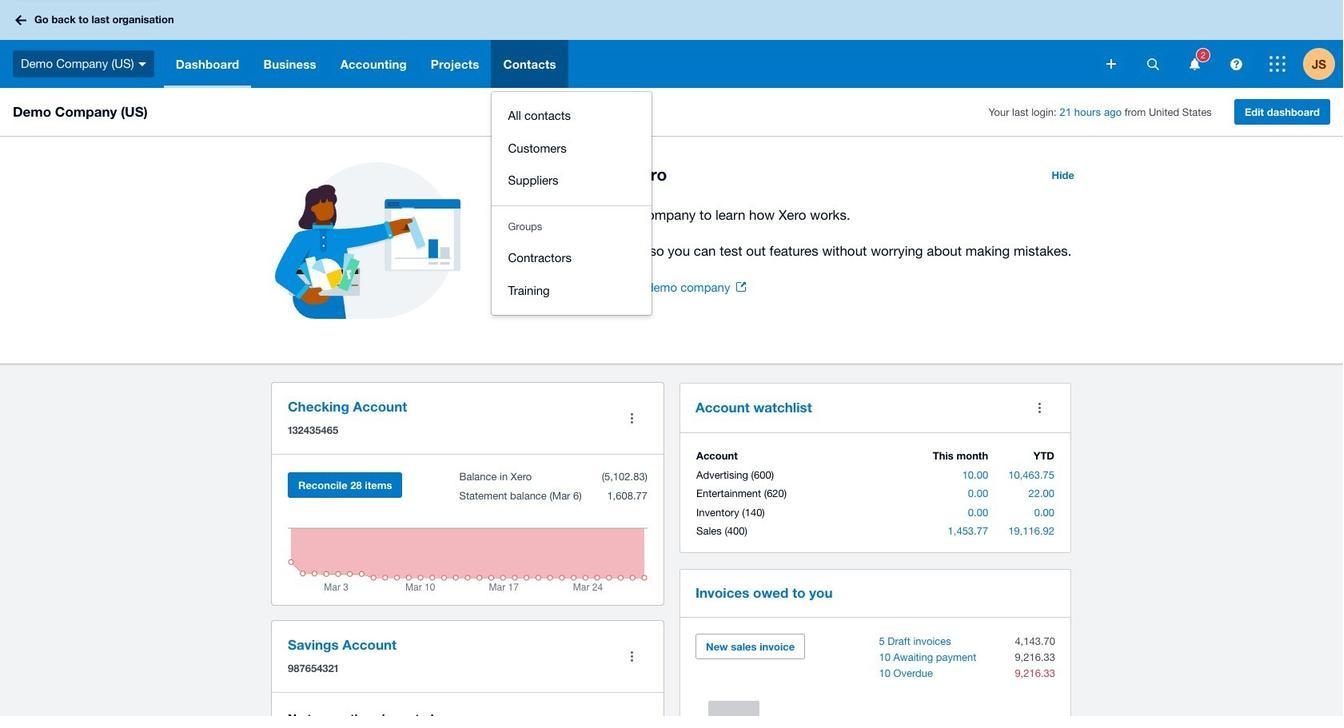 Task type: vqa. For each thing, say whether or not it's contained in the screenshot.
the leftmost showing
no



Task type: locate. For each thing, give the bounding box(es) containing it.
group
[[492, 92, 652, 205]]

2 horizontal spatial svg image
[[1270, 56, 1286, 72]]

banner
[[0, 0, 1344, 315]]

list box
[[492, 92, 652, 315]]

svg image
[[15, 15, 26, 25], [1270, 56, 1286, 72], [1230, 58, 1242, 70]]

svg image
[[1147, 58, 1159, 70], [1190, 58, 1200, 70], [1107, 59, 1116, 69], [138, 62, 146, 66]]



Task type: describe. For each thing, give the bounding box(es) containing it.
0 horizontal spatial svg image
[[15, 15, 26, 25]]

1 horizontal spatial svg image
[[1230, 58, 1242, 70]]

groups group
[[492, 234, 652, 315]]

accounts watchlist options image
[[1024, 392, 1056, 424]]

intro banner body element
[[528, 204, 1084, 262]]



